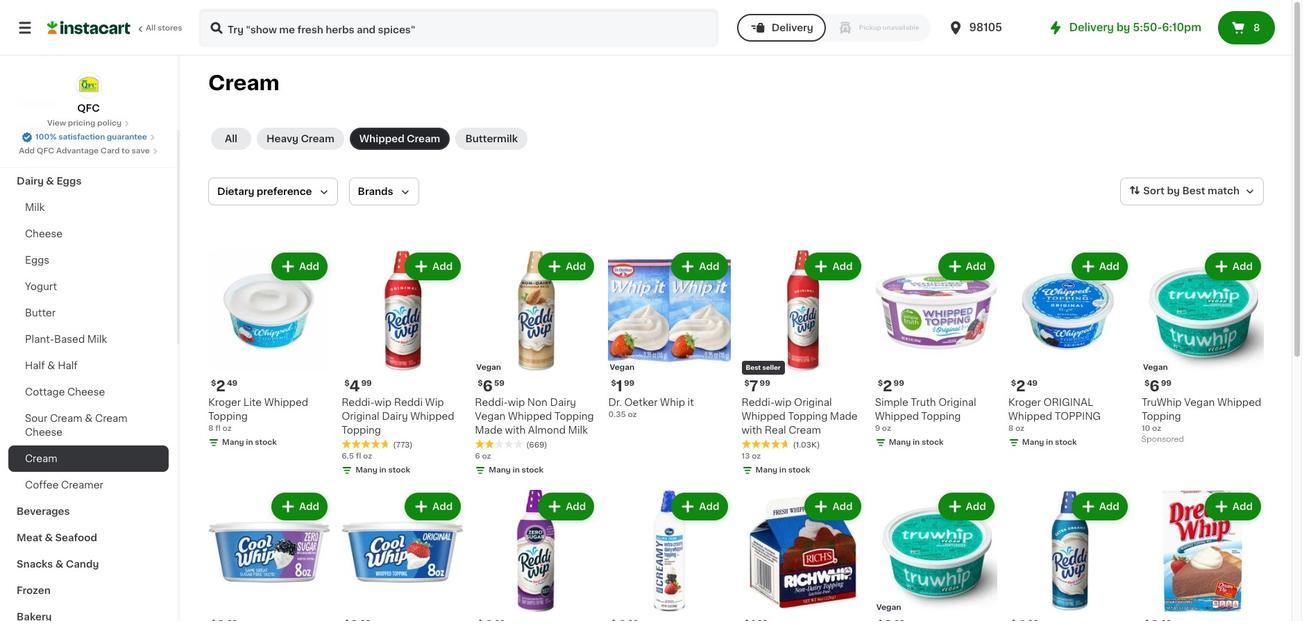 Task type: describe. For each thing, give the bounding box(es) containing it.
stock down (1.03k)
[[788, 467, 810, 474]]

many in stock down kroger original whipped topping 8 oz
[[1022, 439, 1077, 446]]

10
[[1142, 425, 1151, 433]]

whipped inside whipped cream link
[[359, 134, 405, 144]]

candy
[[66, 560, 99, 569]]

card
[[101, 147, 120, 155]]

49 for original
[[1027, 380, 1038, 387]]

★★★★★ for 7
[[742, 440, 790, 449]]

plant-
[[25, 335, 54, 344]]

produce link
[[8, 142, 169, 168]]

stock down "(669)"
[[522, 467, 544, 474]]

truth
[[911, 398, 936, 408]]

$ 2 49 for kroger original whipped topping
[[1011, 379, 1038, 394]]

cheese link
[[8, 221, 169, 247]]

in down reddi-wip non dairy vegan whipped topping made with almond milk
[[513, 467, 520, 474]]

plant-based milk link
[[8, 326, 169, 353]]

dr. oetker whip it 0.35 oz
[[608, 398, 694, 419]]

reddi
[[394, 398, 423, 408]]

lists link
[[8, 39, 169, 67]]

99 for 2
[[894, 380, 904, 387]]

cream right heavy
[[301, 134, 334, 144]]

whipped cream
[[359, 134, 440, 144]]

dietary preference
[[217, 187, 312, 196]]

0.35
[[608, 411, 626, 419]]

simple truth original whipped topping 9 oz
[[875, 398, 977, 433]]

$ for kroger original whipped topping
[[1011, 380, 1016, 387]]

5:50-
[[1133, 22, 1162, 33]]

oz inside kroger lite whipped topping 8 fl oz
[[222, 425, 232, 433]]

view pricing policy link
[[47, 118, 130, 129]]

& for seafood
[[45, 533, 53, 543]]

2 for kroger lite whipped topping
[[216, 379, 226, 394]]

6:10pm
[[1162, 22, 1202, 33]]

98105 button
[[947, 8, 1031, 47]]

99 for 1
[[624, 380, 635, 387]]

coffee creamer
[[25, 480, 103, 490]]

meat
[[17, 533, 42, 543]]

reddi- for 7
[[742, 398, 775, 408]]

meat & seafood
[[17, 533, 97, 543]]

cream up the all link
[[208, 73, 280, 93]]

qfc inside 'link'
[[37, 147, 54, 155]]

whip
[[660, 398, 685, 408]]

& for candy
[[55, 560, 63, 569]]

plant-based milk
[[25, 335, 107, 344]]

many down 13 oz
[[756, 467, 778, 474]]

100% satisfaction guarantee
[[35, 133, 147, 141]]

1 vertical spatial milk
[[87, 335, 107, 344]]

6.5
[[342, 453, 354, 460]]

coffee
[[25, 480, 59, 490]]

kroger original whipped topping 8 oz
[[1009, 398, 1101, 433]]

98105
[[970, 22, 1002, 33]]

creamer
[[61, 480, 103, 490]]

frozen
[[17, 586, 51, 596]]

reddi-wip original whipped topping made with real cream
[[742, 398, 858, 435]]

100% satisfaction guarantee button
[[22, 129, 155, 143]]

in down real
[[780, 467, 787, 474]]

0 vertical spatial dairy
[[17, 176, 44, 186]]

wip
[[425, 398, 444, 408]]

8 for kroger lite whipped topping
[[208, 425, 213, 433]]

simple
[[875, 398, 909, 408]]

snacks & candy
[[17, 560, 99, 569]]

brands
[[358, 187, 393, 196]]

best match
[[1183, 186, 1240, 196]]

vegan inside button
[[877, 604, 901, 612]]

whipped inside truwhip vegan whipped topping 10 oz
[[1218, 398, 1262, 408]]

topping inside reddi-wip reddi wip original dairy whipped topping
[[342, 426, 381, 435]]

dairy inside reddi-wip reddi wip original dairy whipped topping
[[382, 412, 408, 421]]

match
[[1208, 186, 1240, 196]]

recipes link
[[8, 89, 169, 115]]

many down kroger original whipped topping 8 oz
[[1022, 439, 1044, 446]]

$ 2 99
[[878, 379, 904, 394]]

policy
[[97, 119, 122, 127]]

cream down cottage cheese link
[[95, 414, 128, 423]]

cream down cottage cheese
[[50, 414, 82, 423]]

oz inside kroger original whipped topping 8 oz
[[1016, 425, 1025, 433]]

yogurt link
[[8, 274, 169, 300]]

$ 6 99
[[1145, 379, 1172, 394]]

59
[[494, 380, 505, 387]]

recipes
[[17, 97, 57, 107]]

reddi-wip non dairy vegan whipped topping made with almond milk
[[475, 398, 594, 435]]

100%
[[35, 133, 57, 141]]

to
[[122, 147, 130, 155]]

many in stock down (1.03k)
[[756, 467, 810, 474]]

sour
[[25, 414, 47, 423]]

delivery for delivery
[[772, 23, 814, 33]]

all for all stores
[[146, 24, 156, 32]]

topping inside kroger lite whipped topping 8 fl oz
[[208, 412, 248, 421]]

original for truth
[[939, 398, 977, 408]]

delivery button
[[737, 14, 826, 42]]

whipped inside simple truth original whipped topping 9 oz
[[875, 412, 919, 421]]

qfc link
[[75, 72, 102, 115]]

kroger lite whipped topping 8 fl oz
[[208, 398, 308, 433]]

1 vertical spatial cheese
[[67, 387, 105, 397]]

cream up coffee
[[25, 454, 57, 464]]

0 vertical spatial cheese
[[25, 229, 63, 239]]

whipped cream link
[[350, 128, 450, 150]]

0 vertical spatial qfc
[[77, 103, 100, 113]]

dairy & eggs link
[[8, 168, 169, 194]]

eggs link
[[8, 247, 169, 274]]

oetker
[[624, 398, 658, 408]]

6.5 fl oz
[[342, 453, 372, 460]]

dairy inside reddi-wip non dairy vegan whipped topping made with almond milk
[[550, 398, 576, 408]]

1 half from the left
[[25, 361, 45, 371]]

$ 2 49 for kroger lite whipped topping
[[211, 379, 238, 394]]

delivery for delivery by 5:50-6:10pm
[[1070, 22, 1114, 33]]

0 horizontal spatial 6
[[475, 453, 480, 460]]

product group containing 1
[[608, 250, 731, 421]]

pricing
[[68, 119, 95, 127]]

$ for kroger lite whipped topping
[[211, 380, 216, 387]]

beverages link
[[8, 498, 169, 525]]

stock down (773)
[[388, 467, 410, 474]]

★★★★★ for 6
[[475, 440, 524, 449]]

in down kroger original whipped topping 8 oz
[[1046, 439, 1053, 446]]

truwhip
[[1142, 398, 1182, 408]]

service type group
[[737, 14, 931, 42]]

it
[[688, 398, 694, 408]]

dietary preference button
[[208, 178, 338, 205]]

9
[[875, 425, 880, 433]]

topping
[[1055, 412, 1101, 421]]

product group containing 4
[[342, 250, 464, 479]]

almond
[[528, 426, 566, 435]]

in down simple truth original whipped topping 9 oz
[[913, 439, 920, 446]]

reddi-wip reddi wip original dairy whipped topping
[[342, 398, 454, 435]]

$ for reddi-wip non dairy vegan whipped topping made with almond milk
[[478, 380, 483, 387]]

sour cream & cream cheese link
[[8, 405, 169, 446]]

(773)
[[393, 442, 413, 449]]

1
[[616, 379, 623, 394]]

original inside reddi-wip reddi wip original dairy whipped topping
[[342, 412, 379, 421]]

(669)
[[526, 442, 547, 449]]

with inside reddi-wip original whipped topping made with real cream
[[742, 426, 762, 435]]

thanksgiving
[[17, 124, 83, 133]]

13 oz
[[742, 453, 761, 460]]

milk inside reddi-wip non dairy vegan whipped topping made with almond milk
[[568, 426, 588, 435]]

sour cream & cream cheese
[[25, 414, 128, 437]]

$ for dr. oetker whip it
[[611, 380, 616, 387]]



Task type: vqa. For each thing, say whether or not it's contained in the screenshot.
the or
no



Task type: locate. For each thing, give the bounding box(es) containing it.
99 for 7
[[760, 380, 770, 387]]

coffee creamer link
[[8, 472, 169, 498]]

dairy & eggs
[[17, 176, 82, 186]]

2
[[216, 379, 226, 394], [883, 379, 892, 394], [1016, 379, 1026, 394]]

$ inside $ 1 99
[[611, 380, 616, 387]]

wip left reddi
[[375, 398, 392, 408]]

1 vertical spatial by
[[1167, 186, 1180, 196]]

heavy cream link
[[257, 128, 344, 150]]

half
[[25, 361, 45, 371], [58, 361, 78, 371]]

& inside 'link'
[[55, 560, 63, 569]]

1 vertical spatial dairy
[[550, 398, 576, 408]]

0 vertical spatial made
[[830, 412, 858, 421]]

1 with from the left
[[505, 426, 526, 435]]

kroger left original
[[1009, 398, 1041, 408]]

1 vertical spatial best
[[746, 365, 761, 371]]

kroger left the lite
[[208, 398, 241, 408]]

1 2 from the left
[[216, 379, 226, 394]]

2 up kroger original whipped topping 8 oz
[[1016, 379, 1026, 394]]

brands button
[[349, 178, 419, 205]]

$ left 59
[[478, 380, 483, 387]]

sort by
[[1144, 186, 1180, 196]]

1 horizontal spatial made
[[830, 412, 858, 421]]

1 $ from the left
[[211, 380, 216, 387]]

cream inside reddi-wip original whipped topping made with real cream
[[789, 426, 821, 435]]

0 vertical spatial fl
[[215, 425, 221, 433]]

many in stock down "(669)"
[[489, 467, 544, 474]]

0 horizontal spatial $ 2 49
[[211, 379, 238, 394]]

wip for 7
[[775, 398, 792, 408]]

cheese down the 'sour' at the left bottom
[[25, 428, 63, 437]]

oz inside simple truth original whipped topping 9 oz
[[882, 425, 891, 433]]

1 kroger from the left
[[208, 398, 241, 408]]

1 99 from the left
[[361, 380, 372, 387]]

$ up kroger lite whipped topping 8 fl oz on the bottom left of page
[[211, 380, 216, 387]]

0 horizontal spatial best
[[746, 365, 761, 371]]

3 99 from the left
[[760, 380, 770, 387]]

cream up (1.03k)
[[789, 426, 821, 435]]

1 horizontal spatial eggs
[[56, 176, 82, 186]]

reddi- inside reddi-wip non dairy vegan whipped topping made with almond milk
[[475, 398, 508, 408]]

reddi- down $ 4 99
[[342, 398, 375, 408]]

99 inside $ 7 99
[[760, 380, 770, 387]]

Search field
[[200, 10, 718, 46]]

$ for truwhip vegan whipped topping
[[1145, 380, 1150, 387]]

eggs up yogurt
[[25, 255, 49, 265]]

2 horizontal spatial original
[[939, 398, 977, 408]]

cheese inside sour cream & cream cheese
[[25, 428, 63, 437]]

$ inside $ 4 99
[[344, 380, 350, 387]]

7 $ from the left
[[1011, 380, 1016, 387]]

99 right 1
[[624, 380, 635, 387]]

cream link
[[8, 446, 169, 472]]

wip inside reddi-wip non dairy vegan whipped topping made with almond milk
[[508, 398, 525, 408]]

non
[[528, 398, 548, 408]]

6 for truwhip vegan whipped topping
[[1150, 379, 1160, 394]]

topping inside reddi-wip non dairy vegan whipped topping made with almond milk
[[555, 412, 594, 421]]

eggs
[[56, 176, 82, 186], [25, 255, 49, 265]]

buttermilk
[[465, 134, 518, 144]]

0 horizontal spatial dairy
[[17, 176, 44, 186]]

$ 4 99
[[344, 379, 372, 394]]

2 49 from the left
[[1027, 380, 1038, 387]]

6 $ from the left
[[878, 380, 883, 387]]

0 horizontal spatial delivery
[[772, 23, 814, 33]]

$ for reddi-wip reddi wip original dairy whipped topping
[[344, 380, 350, 387]]

$ for reddi-wip original whipped topping made with real cream
[[745, 380, 750, 387]]

2 kroger from the left
[[1009, 398, 1041, 408]]

dr.
[[608, 398, 622, 408]]

product group
[[208, 250, 331, 451], [342, 250, 464, 479], [475, 250, 597, 479], [608, 250, 731, 421], [742, 250, 864, 479], [875, 250, 997, 451], [1009, 250, 1131, 451], [1142, 250, 1264, 447], [208, 490, 331, 621], [342, 490, 464, 621], [475, 490, 597, 621], [608, 490, 731, 621], [742, 490, 864, 621], [875, 490, 997, 621], [1009, 490, 1131, 621], [1142, 490, 1264, 621]]

3 wip from the left
[[775, 398, 792, 408]]

meat & seafood link
[[8, 525, 169, 551]]

original
[[1044, 398, 1094, 408]]

wip for 4
[[375, 398, 392, 408]]

by
[[1117, 22, 1131, 33], [1167, 186, 1180, 196]]

$ up kroger original whipped topping 8 oz
[[1011, 380, 1016, 387]]

3 2 from the left
[[1016, 379, 1026, 394]]

99 inside the $ 2 99
[[894, 380, 904, 387]]

0 horizontal spatial wip
[[375, 398, 392, 408]]

dairy down reddi
[[382, 412, 408, 421]]

best for best seller
[[746, 365, 761, 371]]

topping inside truwhip vegan whipped topping 10 oz
[[1142, 412, 1181, 421]]

many in stock down 6.5 fl oz
[[356, 467, 410, 474]]

1 49 from the left
[[227, 380, 238, 387]]

2 vertical spatial milk
[[568, 426, 588, 435]]

99 for 4
[[361, 380, 372, 387]]

99 right 7
[[760, 380, 770, 387]]

4 $ from the left
[[611, 380, 616, 387]]

milk right almond
[[568, 426, 588, 435]]

8 inside kroger original whipped topping 8 oz
[[1009, 425, 1014, 433]]

whipped inside kroger original whipped topping 8 oz
[[1009, 412, 1053, 421]]

1 horizontal spatial 8
[[1009, 425, 1014, 433]]

$ inside the $ 2 99
[[878, 380, 883, 387]]

1 reddi- from the left
[[342, 398, 375, 408]]

many down 6.5 fl oz
[[356, 467, 378, 474]]

delivery
[[1070, 22, 1114, 33], [772, 23, 814, 33]]

cream up brands dropdown button in the top of the page
[[407, 134, 440, 144]]

original inside reddi-wip original whipped topping made with real cream
[[794, 398, 832, 408]]

5 99 from the left
[[1161, 380, 1172, 387]]

$ inside $ 6 99
[[1145, 380, 1150, 387]]

1 horizontal spatial delivery
[[1070, 22, 1114, 33]]

whipped inside kroger lite whipped topping 8 fl oz
[[264, 398, 308, 408]]

2 horizontal spatial 8
[[1254, 23, 1260, 33]]

1 horizontal spatial $ 2 49
[[1011, 379, 1038, 394]]

99 for 6
[[1161, 380, 1172, 387]]

thanksgiving link
[[8, 115, 169, 142]]

based
[[54, 335, 85, 344]]

topping up 6.5 fl oz
[[342, 426, 381, 435]]

1 horizontal spatial dairy
[[382, 412, 408, 421]]

by for sort
[[1167, 186, 1180, 196]]

3 reddi- from the left
[[742, 398, 775, 408]]

0 horizontal spatial reddi-
[[342, 398, 375, 408]]

original down $ 4 99
[[342, 412, 379, 421]]

eggs down advantage
[[56, 176, 82, 186]]

stock down topping
[[1055, 439, 1077, 446]]

$ down best seller
[[745, 380, 750, 387]]

topping down 'truwhip' on the right of page
[[1142, 412, 1181, 421]]

whipped inside reddi-wip non dairy vegan whipped topping made with almond milk
[[508, 412, 552, 421]]

1 horizontal spatial fl
[[356, 453, 361, 460]]

1 horizontal spatial 2
[[883, 379, 892, 394]]

$ up simple
[[878, 380, 883, 387]]

wip inside reddi-wip reddi wip original dairy whipped topping
[[375, 398, 392, 408]]

0 horizontal spatial half
[[25, 361, 45, 371]]

fl inside product group
[[356, 453, 361, 460]]

whipped inside reddi-wip original whipped topping made with real cream
[[742, 412, 786, 421]]

2 $ 2 49 from the left
[[1011, 379, 1038, 394]]

half & half
[[25, 361, 78, 371]]

0 horizontal spatial 2
[[216, 379, 226, 394]]

milk down dairy & eggs
[[25, 203, 45, 212]]

8 button
[[1218, 11, 1275, 44]]

vegan inside reddi-wip non dairy vegan whipped topping made with almond milk
[[475, 412, 506, 421]]

2 half from the left
[[58, 361, 78, 371]]

seafood
[[55, 533, 97, 543]]

dairy right the non
[[550, 398, 576, 408]]

★★★★★ for 4
[[342, 440, 390, 449]]

many down kroger lite whipped topping 8 fl oz on the bottom left of page
[[222, 439, 244, 446]]

99 right 4
[[361, 380, 372, 387]]

& left candy
[[55, 560, 63, 569]]

vegan
[[476, 364, 501, 372], [610, 364, 635, 372], [1143, 364, 1168, 372], [1184, 398, 1215, 408], [475, 412, 506, 421], [877, 604, 901, 612]]

heavy cream
[[267, 134, 334, 144]]

all stores link
[[47, 8, 183, 47]]

dairy
[[17, 176, 44, 186], [550, 398, 576, 408], [382, 412, 408, 421]]

whipped
[[359, 134, 405, 144], [264, 398, 308, 408], [1218, 398, 1262, 408], [410, 412, 454, 421], [508, 412, 552, 421], [742, 412, 786, 421], [875, 412, 919, 421], [1009, 412, 1053, 421]]

many in stock down kroger lite whipped topping 8 fl oz on the bottom left of page
[[222, 439, 277, 446]]

with inside reddi-wip non dairy vegan whipped topping made with almond milk
[[505, 426, 526, 435]]

1 horizontal spatial 49
[[1027, 380, 1038, 387]]

stock down simple truth original whipped topping 9 oz
[[922, 439, 944, 446]]

with left real
[[742, 426, 762, 435]]

oz inside truwhip vegan whipped topping 10 oz
[[1152, 425, 1162, 433]]

topping up (1.03k)
[[788, 412, 828, 421]]

topping up almond
[[555, 412, 594, 421]]

$ 2 49 up kroger lite whipped topping 8 fl oz on the bottom left of page
[[211, 379, 238, 394]]

original for wip
[[794, 398, 832, 408]]

99 inside $ 6 99
[[1161, 380, 1172, 387]]

1 horizontal spatial all
[[225, 134, 237, 144]]

fl inside kroger lite whipped topping 8 fl oz
[[215, 425, 221, 433]]

&
[[46, 176, 54, 186], [47, 361, 55, 371], [85, 414, 93, 423], [45, 533, 53, 543], [55, 560, 63, 569]]

many down simple truth original whipped topping 9 oz
[[889, 439, 911, 446]]

2 up simple
[[883, 379, 892, 394]]

advantage
[[56, 147, 99, 155]]

in down reddi-wip reddi wip original dairy whipped topping
[[379, 467, 386, 474]]

1 horizontal spatial 6
[[483, 379, 493, 394]]

kroger for kroger lite whipped topping
[[208, 398, 241, 408]]

many down 6 oz
[[489, 467, 511, 474]]

0 horizontal spatial eggs
[[25, 255, 49, 265]]

truwhip vegan whipped topping 10 oz
[[1142, 398, 1262, 433]]

original right truth
[[939, 398, 977, 408]]

reddi- for 6
[[475, 398, 508, 408]]

reddi- down $ 7 99
[[742, 398, 775, 408]]

1 horizontal spatial by
[[1167, 186, 1180, 196]]

$ 7 99
[[745, 379, 770, 394]]

kroger inside kroger lite whipped topping 8 fl oz
[[208, 398, 241, 408]]

0 horizontal spatial milk
[[25, 203, 45, 212]]

made inside reddi-wip non dairy vegan whipped topping made with almond milk
[[475, 426, 503, 435]]

2 wip from the left
[[508, 398, 525, 408]]

6 oz
[[475, 453, 491, 460]]

qfc logo image
[[75, 72, 102, 99]]

original inside simple truth original whipped topping 9 oz
[[939, 398, 977, 408]]

all for all
[[225, 134, 237, 144]]

49 for lite
[[227, 380, 238, 387]]

0 horizontal spatial qfc
[[37, 147, 54, 155]]

$ up dr.
[[611, 380, 616, 387]]

add button
[[273, 254, 326, 279], [406, 254, 460, 279], [540, 254, 593, 279], [673, 254, 727, 279], [806, 254, 860, 279], [940, 254, 993, 279], [1073, 254, 1127, 279], [1206, 254, 1260, 279], [273, 494, 326, 519], [406, 494, 460, 519], [540, 494, 593, 519], [673, 494, 727, 519], [806, 494, 860, 519], [940, 494, 993, 519], [1073, 494, 1127, 519], [1206, 494, 1260, 519]]

$ inside $ 7 99
[[745, 380, 750, 387]]

0 vertical spatial milk
[[25, 203, 45, 212]]

view pricing policy
[[47, 119, 122, 127]]

1 vertical spatial fl
[[356, 453, 361, 460]]

save
[[132, 147, 150, 155]]

milk right based
[[87, 335, 107, 344]]

& for half
[[47, 361, 55, 371]]

best seller
[[746, 365, 781, 371]]

best left seller
[[746, 365, 761, 371]]

by right sort
[[1167, 186, 1180, 196]]

13
[[742, 453, 750, 460]]

wip
[[375, 398, 392, 408], [508, 398, 525, 408], [775, 398, 792, 408]]

kroger for kroger original whipped topping
[[1009, 398, 1041, 408]]

1 vertical spatial made
[[475, 426, 503, 435]]

1 horizontal spatial kroger
[[1009, 398, 1041, 408]]

wip up real
[[775, 398, 792, 408]]

0 vertical spatial eggs
[[56, 176, 82, 186]]

cheese up eggs link
[[25, 229, 63, 239]]

stock down kroger lite whipped topping 8 fl oz on the bottom left of page
[[255, 439, 277, 446]]

8 inside button
[[1254, 23, 1260, 33]]

reddi- down $ 6 59
[[475, 398, 508, 408]]

qfc up view pricing policy link
[[77, 103, 100, 113]]

1 $ 2 49 from the left
[[211, 379, 238, 394]]

Best match Sort by field
[[1121, 178, 1264, 205]]

2 horizontal spatial milk
[[568, 426, 588, 435]]

all stores
[[146, 24, 182, 32]]

all left stores
[[146, 24, 156, 32]]

8 $ from the left
[[1145, 380, 1150, 387]]

1 horizontal spatial wip
[[508, 398, 525, 408]]

2 horizontal spatial 2
[[1016, 379, 1026, 394]]

2 vertical spatial dairy
[[382, 412, 408, 421]]

topping down the lite
[[208, 412, 248, 421]]

1 horizontal spatial with
[[742, 426, 762, 435]]

1 vertical spatial qfc
[[37, 147, 54, 155]]

cottage
[[25, 387, 65, 397]]

8 inside kroger lite whipped topping 8 fl oz
[[208, 425, 213, 433]]

reddi- for 4
[[342, 398, 375, 408]]

0 horizontal spatial made
[[475, 426, 503, 435]]

$ 6 59
[[478, 379, 505, 394]]

2 for simple truth original whipped topping
[[883, 379, 892, 394]]

by left 5:50-
[[1117, 22, 1131, 33]]

& down cottage cheese link
[[85, 414, 93, 423]]

cottage cheese
[[25, 387, 105, 397]]

oz inside dr. oetker whip it 0.35 oz
[[628, 411, 637, 419]]

by inside field
[[1167, 186, 1180, 196]]

lists
[[39, 48, 63, 58]]

1 horizontal spatial qfc
[[77, 103, 100, 113]]

all link
[[211, 128, 251, 150]]

1 horizontal spatial reddi-
[[475, 398, 508, 408]]

1 wip from the left
[[375, 398, 392, 408]]

many in stock down simple truth original whipped topping 9 oz
[[889, 439, 944, 446]]

best for best match
[[1183, 186, 1206, 196]]

99 inside $ 1 99
[[624, 380, 635, 387]]

2 horizontal spatial 6
[[1150, 379, 1160, 394]]

99 inside $ 4 99
[[361, 380, 372, 387]]

8
[[1254, 23, 1260, 33], [208, 425, 213, 433], [1009, 425, 1014, 433]]

5 $ from the left
[[745, 380, 750, 387]]

$ for simple truth original whipped topping
[[878, 380, 883, 387]]

99 up 'truwhip' on the right of page
[[1161, 380, 1172, 387]]

& up 'cottage' at the left bottom of the page
[[47, 361, 55, 371]]

reddi- inside reddi-wip original whipped topping made with real cream
[[742, 398, 775, 408]]

$ up 'truwhip' on the right of page
[[1145, 380, 1150, 387]]

by for delivery
[[1117, 22, 1131, 33]]

0 vertical spatial best
[[1183, 186, 1206, 196]]

& inside sour cream & cream cheese
[[85, 414, 93, 423]]

wip for 6
[[508, 398, 525, 408]]

1 horizontal spatial best
[[1183, 186, 1206, 196]]

heavy
[[267, 134, 299, 144]]

0 horizontal spatial by
[[1117, 22, 1131, 33]]

sort
[[1144, 186, 1165, 196]]

0 horizontal spatial 49
[[227, 380, 238, 387]]

1 horizontal spatial half
[[58, 361, 78, 371]]

0 horizontal spatial all
[[146, 24, 156, 32]]

sponsored badge image
[[1142, 436, 1184, 444]]

& for eggs
[[46, 176, 54, 186]]

2 horizontal spatial dairy
[[550, 398, 576, 408]]

in down kroger lite whipped topping 8 fl oz on the bottom left of page
[[246, 439, 253, 446]]

instacart logo image
[[47, 19, 131, 36]]

dietary
[[217, 187, 254, 196]]

in
[[246, 439, 253, 446], [913, 439, 920, 446], [1046, 439, 1053, 446], [379, 467, 386, 474], [513, 467, 520, 474], [780, 467, 787, 474]]

frozen link
[[8, 578, 169, 604]]

& down produce
[[46, 176, 54, 186]]

2 99 from the left
[[624, 380, 635, 387]]

wip inside reddi-wip original whipped topping made with real cream
[[775, 398, 792, 408]]

product group containing 7
[[742, 250, 864, 479]]

2 2 from the left
[[883, 379, 892, 394]]

99
[[361, 380, 372, 387], [624, 380, 635, 387], [760, 380, 770, 387], [894, 380, 904, 387], [1161, 380, 1172, 387]]

with
[[505, 426, 526, 435], [742, 426, 762, 435]]

made inside reddi-wip original whipped topping made with real cream
[[830, 412, 858, 421]]

0 horizontal spatial 8
[[208, 425, 213, 433]]

half down plant-based milk
[[58, 361, 78, 371]]

6 for reddi-wip non dairy vegan whipped topping made with almond milk
[[483, 379, 493, 394]]

$ up reddi-wip reddi wip original dairy whipped topping
[[344, 380, 350, 387]]

0 vertical spatial by
[[1117, 22, 1131, 33]]

add
[[19, 147, 35, 155], [299, 262, 319, 271], [433, 262, 453, 271], [566, 262, 586, 271], [699, 262, 720, 271], [833, 262, 853, 271], [966, 262, 986, 271], [1099, 262, 1120, 271], [1233, 262, 1253, 271], [299, 502, 319, 512], [433, 502, 453, 512], [566, 502, 586, 512], [699, 502, 720, 512], [833, 502, 853, 512], [966, 502, 986, 512], [1099, 502, 1120, 512], [1233, 502, 1253, 512]]

qfc
[[77, 103, 100, 113], [37, 147, 54, 155]]

cottage cheese link
[[8, 379, 169, 405]]

all left heavy
[[225, 134, 237, 144]]

dairy down produce
[[17, 176, 44, 186]]

0 horizontal spatial with
[[505, 426, 526, 435]]

2 with from the left
[[742, 426, 762, 435]]

best inside product group
[[746, 365, 761, 371]]

4 99 from the left
[[894, 380, 904, 387]]

1 vertical spatial all
[[225, 134, 237, 144]]

cheese
[[25, 229, 63, 239], [67, 387, 105, 397], [25, 428, 63, 437]]

2 horizontal spatial wip
[[775, 398, 792, 408]]

0 horizontal spatial fl
[[215, 425, 221, 433]]

lite
[[243, 398, 262, 408]]

2 reddi- from the left
[[475, 398, 508, 408]]

half down 'plant-'
[[25, 361, 45, 371]]

topping inside reddi-wip original whipped topping made with real cream
[[788, 412, 828, 421]]

$ 2 49 up kroger original whipped topping 8 oz
[[1011, 379, 1038, 394]]

original up (1.03k)
[[794, 398, 832, 408]]

kroger inside kroger original whipped topping 8 oz
[[1009, 398, 1041, 408]]

1 vertical spatial eggs
[[25, 255, 49, 265]]

cream
[[208, 73, 280, 93], [301, 134, 334, 144], [407, 134, 440, 144], [50, 414, 82, 423], [95, 414, 128, 423], [789, 426, 821, 435], [25, 454, 57, 464]]

whipped inside reddi-wip reddi wip original dairy whipped topping
[[410, 412, 454, 421]]

topping inside simple truth original whipped topping 9 oz
[[922, 412, 961, 421]]

2 vertical spatial cheese
[[25, 428, 63, 437]]

reddi- inside reddi-wip reddi wip original dairy whipped topping
[[342, 398, 375, 408]]

vegan inside truwhip vegan whipped topping 10 oz
[[1184, 398, 1215, 408]]

snacks & candy link
[[8, 551, 169, 578]]

delivery by 5:50-6:10pm link
[[1047, 19, 1202, 36]]

add qfc advantage card to save link
[[19, 146, 158, 157]]

None search field
[[199, 8, 719, 47]]

wip left the non
[[508, 398, 525, 408]]

many in stock
[[222, 439, 277, 446], [889, 439, 944, 446], [1022, 439, 1077, 446], [356, 467, 410, 474], [489, 467, 544, 474], [756, 467, 810, 474]]

delivery by 5:50-6:10pm
[[1070, 22, 1202, 33]]

& right meat
[[45, 533, 53, 543]]

stores
[[158, 24, 182, 32]]

2 for kroger original whipped topping
[[1016, 379, 1026, 394]]

1 horizontal spatial original
[[794, 398, 832, 408]]

guarantee
[[107, 133, 147, 141]]

best left match at top right
[[1183, 186, 1206, 196]]

with left almond
[[505, 426, 526, 435]]

cheese down half & half link
[[67, 387, 105, 397]]

0 horizontal spatial original
[[342, 412, 379, 421]]

2 up kroger lite whipped topping 8 fl oz on the bottom left of page
[[216, 379, 226, 394]]

99 up simple
[[894, 380, 904, 387]]

2 $ from the left
[[344, 380, 350, 387]]

1 horizontal spatial milk
[[87, 335, 107, 344]]

topping down truth
[[922, 412, 961, 421]]

best inside field
[[1183, 186, 1206, 196]]

0 horizontal spatial kroger
[[208, 398, 241, 408]]

2 horizontal spatial reddi-
[[742, 398, 775, 408]]

49 up kroger lite whipped topping 8 fl oz on the bottom left of page
[[227, 380, 238, 387]]

kroger
[[208, 398, 241, 408], [1009, 398, 1041, 408]]

delivery inside button
[[772, 23, 814, 33]]

qfc down '100%' at the left of page
[[37, 147, 54, 155]]

butter link
[[8, 300, 169, 326]]

$ inside $ 6 59
[[478, 380, 483, 387]]

real
[[765, 426, 786, 435]]

49 up kroger original whipped topping 8 oz
[[1027, 380, 1038, 387]]

made
[[830, 412, 858, 421], [475, 426, 503, 435]]

3 $ from the left
[[478, 380, 483, 387]]

add inside 'link'
[[19, 147, 35, 155]]

8 for kroger original whipped topping
[[1009, 425, 1014, 433]]

best
[[1183, 186, 1206, 196], [746, 365, 761, 371]]

0 vertical spatial all
[[146, 24, 156, 32]]

buttermilk link
[[456, 128, 528, 150]]



